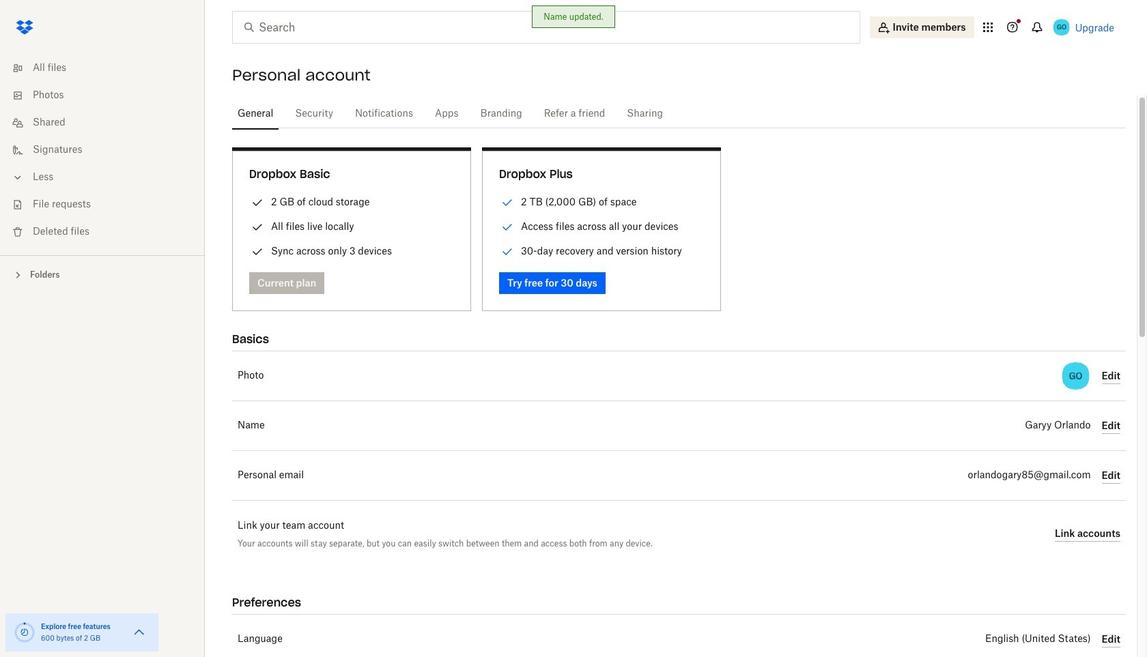 Task type: describe. For each thing, give the bounding box(es) containing it.
recommended image
[[499, 219, 516, 236]]



Task type: vqa. For each thing, say whether or not it's contained in the screenshot.
Tab List
yes



Task type: locate. For each thing, give the bounding box(es) containing it.
tab list
[[232, 96, 1127, 130]]

1 recommended image from the top
[[499, 195, 516, 211]]

dropbox image
[[11, 14, 38, 41]]

0 vertical spatial recommended image
[[499, 195, 516, 211]]

Search text field
[[259, 19, 832, 36]]

1 vertical spatial recommended image
[[499, 244, 516, 260]]

less image
[[11, 171, 25, 184]]

list
[[0, 46, 205, 256]]

recommended image up recommended image
[[499, 195, 516, 211]]

quota usage progress bar
[[14, 622, 36, 644]]

2 recommended image from the top
[[499, 244, 516, 260]]

recommended image down recommended image
[[499, 244, 516, 260]]

recommended image
[[499, 195, 516, 211], [499, 244, 516, 260]]

quota usage image
[[14, 622, 36, 644]]



